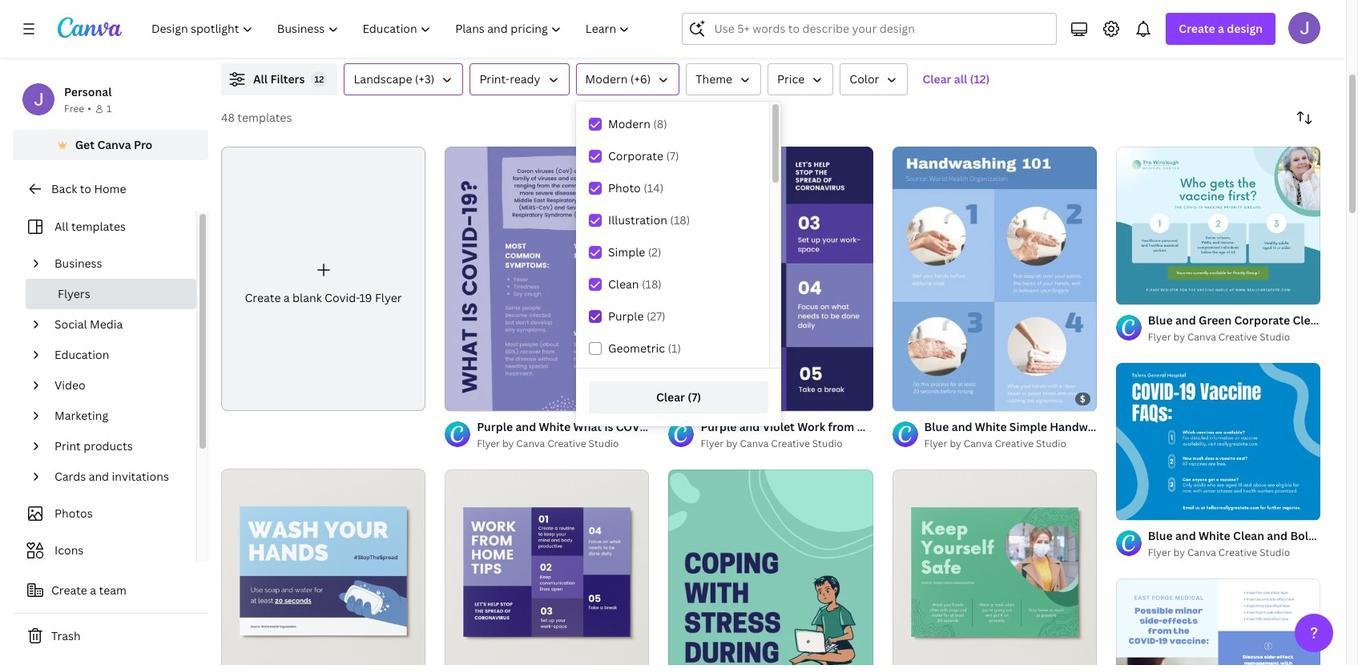 Task type: locate. For each thing, give the bounding box(es) containing it.
1 horizontal spatial purple
[[608, 308, 644, 324]]

modern left "(8)"
[[608, 116, 651, 131]]

white
[[539, 419, 571, 435], [975, 419, 1007, 435]]

all templates
[[54, 219, 126, 234]]

create inside create a team button
[[51, 583, 87, 598]]

simple
[[608, 244, 645, 260], [1009, 419, 1047, 435]]

12
[[314, 73, 324, 85]]

(7) for corporate (7)
[[666, 148, 679, 163]]

canva inside purple and white what is covid flyer flyer by canva creative studio
[[516, 437, 545, 451]]

19
[[359, 290, 372, 305]]

create a design button
[[1166, 13, 1276, 45]]

(7) inside button
[[688, 389, 701, 405]]

home right from
[[857, 419, 890, 435]]

templates
[[237, 110, 292, 125], [71, 219, 126, 234]]

home
[[94, 181, 126, 196], [857, 419, 890, 435]]

1 vertical spatial (18)
[[642, 276, 662, 292]]

clear down (1)
[[656, 389, 685, 405]]

canva inside purple and violet work from home covid flyer flyer by canva creative studio
[[740, 437, 769, 451]]

free
[[64, 102, 84, 115]]

clear (7)
[[656, 389, 701, 405]]

and inside purple and violet work from home covid flyer flyer by canva creative studio
[[739, 419, 760, 435]]

(27)
[[647, 308, 666, 324]]

0 horizontal spatial white
[[539, 419, 571, 435]]

by inside purple and white what is covid flyer flyer by canva creative studio
[[502, 437, 514, 451]]

back to home
[[51, 181, 126, 196]]

0 horizontal spatial covid
[[616, 419, 652, 435]]

0 horizontal spatial a
[[90, 583, 96, 598]]

create inside create a blank covid-19 flyer element
[[245, 290, 281, 305]]

all
[[253, 71, 268, 87], [54, 219, 69, 234]]

purple for purple and violet work from home covid flyer flyer by canva creative studio
[[701, 419, 737, 435]]

create down "icons"
[[51, 583, 87, 598]]

0 horizontal spatial purple
[[477, 419, 513, 435]]

1 horizontal spatial all
[[253, 71, 268, 87]]

0 horizontal spatial clear
[[656, 389, 685, 405]]

(18) for illustration (18)
[[670, 212, 690, 228]]

covid
[[616, 419, 652, 435], [892, 419, 928, 435]]

print-ready
[[479, 71, 541, 87]]

a for blank
[[284, 290, 290, 305]]

and inside purple and white what is covid flyer flyer by canva creative studio
[[516, 419, 536, 435]]

modern (8)
[[608, 116, 667, 131]]

green shapes disease prevention landscape covid flyer image
[[892, 470, 1097, 665]]

blue
[[924, 419, 949, 435]]

photo
[[608, 180, 641, 196]]

1 horizontal spatial clear
[[923, 71, 951, 87]]

purple for purple (27)
[[608, 308, 644, 324]]

(18) for clean (18)
[[642, 276, 662, 292]]

1 horizontal spatial (7)
[[688, 389, 701, 405]]

a left design
[[1218, 21, 1224, 36]]

purple and indigo work from home landscape covid flyer image
[[445, 470, 649, 665]]

photos link
[[22, 498, 187, 529]]

a left team
[[90, 583, 96, 598]]

covid-19 flyers templates image
[[979, 0, 1320, 44]]

filters
[[270, 71, 305, 87]]

and
[[516, 419, 536, 435], [739, 419, 760, 435], [952, 419, 972, 435], [89, 469, 109, 484]]

all
[[954, 71, 967, 87]]

invitations
[[112, 469, 169, 484]]

0 horizontal spatial flyers
[[58, 286, 90, 301]]

1 vertical spatial create
[[245, 290, 281, 305]]

0 horizontal spatial templates
[[71, 219, 126, 234]]

None search field
[[682, 13, 1057, 45]]

creative
[[1219, 330, 1257, 343], [547, 437, 586, 451], [771, 437, 810, 451], [995, 437, 1034, 451], [1219, 546, 1257, 559]]

covid
[[1148, 419, 1180, 435]]

1 horizontal spatial a
[[284, 290, 290, 305]]

1 covid from the left
[[616, 419, 652, 435]]

clear left "all"
[[923, 71, 951, 87]]

2 horizontal spatial create
[[1179, 21, 1215, 36]]

0 vertical spatial create
[[1179, 21, 1215, 36]]

1 vertical spatial home
[[857, 419, 890, 435]]

social media link
[[48, 309, 187, 340]]

studio inside purple and violet work from home covid flyer flyer by canva creative studio
[[812, 437, 843, 451]]

covid right is
[[616, 419, 652, 435]]

modern left (+6)
[[585, 71, 628, 87]]

photos
[[54, 506, 93, 521]]

media
[[90, 317, 123, 332]]

studio inside blue and white simple handwashing 101 covid flyers flyer by canva creative studio
[[1036, 437, 1066, 451]]

all for all templates
[[54, 219, 69, 234]]

modern inside button
[[585, 71, 628, 87]]

ready
[[510, 71, 541, 87]]

1
[[106, 102, 112, 115]]

back
[[51, 181, 77, 196]]

flyers
[[58, 286, 90, 301], [1182, 419, 1215, 435]]

0 vertical spatial (18)
[[670, 212, 690, 228]]

flyer by canva creative studio link for blue and white simple handwashing 101 covid flyers
[[924, 436, 1097, 452]]

create a team button
[[13, 575, 208, 607]]

a inside button
[[90, 583, 96, 598]]

create a design
[[1179, 21, 1263, 36]]

1 horizontal spatial templates
[[237, 110, 292, 125]]

clear inside clear (7) button
[[656, 389, 685, 405]]

white inside purple and white what is covid flyer flyer by canva creative studio
[[539, 419, 571, 435]]

1 vertical spatial clear
[[656, 389, 685, 405]]

1 vertical spatial (7)
[[688, 389, 701, 405]]

home right to
[[94, 181, 126, 196]]

0 vertical spatial simple
[[608, 244, 645, 260]]

print
[[54, 438, 81, 454]]

1 horizontal spatial flyers
[[1182, 419, 1215, 435]]

2 horizontal spatial a
[[1218, 21, 1224, 36]]

2 horizontal spatial purple
[[701, 419, 737, 435]]

1 flyer by canva creative studio from the top
[[1148, 330, 1290, 343]]

trash link
[[13, 620, 208, 652]]

2 vertical spatial create
[[51, 583, 87, 598]]

a inside dropdown button
[[1218, 21, 1224, 36]]

0 vertical spatial flyers
[[58, 286, 90, 301]]

white inside blue and white simple handwashing 101 covid flyers flyer by canva creative studio
[[975, 419, 1007, 435]]

templates right 48
[[237, 110, 292, 125]]

simple left (2)
[[608, 244, 645, 260]]

0 vertical spatial modern
[[585, 71, 628, 87]]

covid right from
[[892, 419, 928, 435]]

color button
[[840, 63, 908, 95]]

2 vertical spatial a
[[90, 583, 96, 598]]

flyers up social
[[58, 286, 90, 301]]

design
[[1227, 21, 1263, 36]]

clear inside clear all (12) button
[[923, 71, 951, 87]]

flyer by canva creative studio link for purple and violet work from home covid flyer
[[701, 436, 873, 452]]

create left blank at the top of the page
[[245, 290, 281, 305]]

create inside create a design dropdown button
[[1179, 21, 1215, 36]]

modern (+6) button
[[576, 63, 680, 95]]

green and purple coping with stress covid flyer image
[[669, 470, 873, 665]]

1 vertical spatial flyer by canva creative studio
[[1148, 546, 1290, 559]]

clear for clear (7)
[[656, 389, 685, 405]]

1 vertical spatial templates
[[71, 219, 126, 234]]

purple inside purple and violet work from home covid flyer flyer by canva creative studio
[[701, 419, 737, 435]]

0 horizontal spatial (18)
[[642, 276, 662, 292]]

1 vertical spatial all
[[54, 219, 69, 234]]

video
[[54, 377, 85, 393]]

back to home link
[[13, 173, 208, 205]]

0 vertical spatial a
[[1218, 21, 1224, 36]]

(7)
[[666, 148, 679, 163], [688, 389, 701, 405]]

0 vertical spatial (7)
[[666, 148, 679, 163]]

$
[[1080, 393, 1086, 405]]

(18) right illustration
[[670, 212, 690, 228]]

0 vertical spatial flyer by canva creative studio
[[1148, 330, 1290, 343]]

Sort by button
[[1288, 102, 1320, 134]]

blank
[[293, 290, 322, 305]]

0 horizontal spatial all
[[54, 219, 69, 234]]

2 white from the left
[[975, 419, 1007, 435]]

(18) right clean on the top left
[[642, 276, 662, 292]]

create left design
[[1179, 21, 1215, 36]]

handwashing
[[1050, 419, 1123, 435]]

0 vertical spatial templates
[[237, 110, 292, 125]]

(18)
[[670, 212, 690, 228], [642, 276, 662, 292]]

and right blue
[[952, 419, 972, 435]]

2 covid from the left
[[892, 419, 928, 435]]

white left what on the bottom of page
[[539, 419, 571, 435]]

simple left handwashing
[[1009, 419, 1047, 435]]

a left blank at the top of the page
[[284, 290, 290, 305]]

templates for 48 templates
[[237, 110, 292, 125]]

1 vertical spatial a
[[284, 290, 290, 305]]

and inside blue and white simple handwashing 101 covid flyers flyer by canva creative studio
[[952, 419, 972, 435]]

video link
[[48, 370, 187, 401]]

flyers right 'covid'
[[1182, 419, 1215, 435]]

a
[[1218, 21, 1224, 36], [284, 290, 290, 305], [90, 583, 96, 598]]

0 horizontal spatial create
[[51, 583, 87, 598]]

clear
[[923, 71, 951, 87], [656, 389, 685, 405]]

0 horizontal spatial home
[[94, 181, 126, 196]]

1 horizontal spatial covid
[[892, 419, 928, 435]]

canva inside blue and white simple handwashing 101 covid flyers flyer by canva creative studio
[[964, 437, 992, 451]]

templates down back to home
[[71, 219, 126, 234]]

create
[[1179, 21, 1215, 36], [245, 290, 281, 305], [51, 583, 87, 598]]

education
[[54, 347, 109, 362]]

purple inside purple and white what is covid flyer flyer by canva creative studio
[[477, 419, 513, 435]]

48 templates
[[221, 110, 292, 125]]

0 vertical spatial home
[[94, 181, 126, 196]]

white right blue
[[975, 419, 1007, 435]]

covid inside purple and violet work from home covid flyer flyer by canva creative studio
[[892, 419, 928, 435]]

purple and turquoise illustrative handwashing landscape covid flyer image
[[221, 469, 426, 665]]

landscape
[[354, 71, 412, 87]]

blue and white simple handwashing 101 covid flyers image
[[892, 147, 1097, 411]]

corporate (7)
[[608, 148, 679, 163]]

pro
[[134, 137, 153, 152]]

purple
[[608, 308, 644, 324], [477, 419, 513, 435], [701, 419, 737, 435]]

studio
[[1260, 330, 1290, 343], [589, 437, 619, 451], [812, 437, 843, 451], [1036, 437, 1066, 451], [1260, 546, 1290, 559]]

and left the violet
[[739, 419, 760, 435]]

and left what on the bottom of page
[[516, 419, 536, 435]]

landscape (+3)
[[354, 71, 435, 87]]

purple and violet work from home covid flyer flyer by canva creative studio
[[701, 419, 958, 451]]

Search search field
[[714, 14, 1047, 44]]

purple for purple and white what is covid flyer flyer by canva creative studio
[[477, 419, 513, 435]]

1 white from the left
[[539, 419, 571, 435]]

1 horizontal spatial home
[[857, 419, 890, 435]]

all left filters
[[253, 71, 268, 87]]

0 vertical spatial clear
[[923, 71, 951, 87]]

canva
[[97, 137, 131, 152], [1187, 330, 1216, 343], [516, 437, 545, 451], [740, 437, 769, 451], [964, 437, 992, 451], [1187, 546, 1216, 559]]

products
[[84, 438, 133, 454]]

get
[[75, 137, 95, 152]]

modern for modern (+6)
[[585, 71, 628, 87]]

1 horizontal spatial create
[[245, 290, 281, 305]]

business
[[54, 256, 102, 271]]

1 horizontal spatial (18)
[[670, 212, 690, 228]]

blue and white simple handwashing 101 covid flyers flyer by canva creative studio
[[924, 419, 1215, 451]]

0 horizontal spatial (7)
[[666, 148, 679, 163]]

all down back
[[54, 219, 69, 234]]

12 filter options selected element
[[311, 71, 327, 87]]

1 horizontal spatial simple
[[1009, 419, 1047, 435]]

0 vertical spatial all
[[253, 71, 268, 87]]

1 horizontal spatial white
[[975, 419, 1007, 435]]

1 vertical spatial modern
[[608, 116, 651, 131]]

1 vertical spatial simple
[[1009, 419, 1047, 435]]

1 vertical spatial flyers
[[1182, 419, 1215, 435]]

clear (7) button
[[589, 381, 768, 413]]

free •
[[64, 102, 91, 115]]

2 flyer by canva creative studio from the top
[[1148, 546, 1290, 559]]

flyer by canva creative studio link
[[1148, 329, 1320, 345], [477, 436, 649, 452], [701, 436, 873, 452], [924, 436, 1097, 452], [1148, 545, 1320, 561]]



Task type: describe. For each thing, give the bounding box(es) containing it.
photo (14)
[[608, 180, 664, 196]]

modern for modern (8)
[[608, 116, 651, 131]]

flyer by canva creative studio link for purple and white what is covid flyer
[[477, 436, 649, 452]]

covid-
[[325, 290, 359, 305]]

icons
[[54, 542, 84, 558]]

simple (2)
[[608, 244, 661, 260]]

(7) for clear (7)
[[688, 389, 701, 405]]

home inside purple and violet work from home covid flyer flyer by canva creative studio
[[857, 419, 890, 435]]

(2)
[[648, 244, 661, 260]]

all templates link
[[22, 212, 187, 242]]

price button
[[768, 63, 834, 95]]

jacob simon image
[[1288, 12, 1320, 44]]

flyers inside blue and white simple handwashing 101 covid flyers flyer by canva creative studio
[[1182, 419, 1215, 435]]

print-ready button
[[470, 63, 569, 95]]

create a blank covid-19 flyer element
[[221, 147, 426, 411]]

creative inside purple and violet work from home covid flyer flyer by canva creative studio
[[771, 437, 810, 451]]

work
[[797, 419, 825, 435]]

print products
[[54, 438, 133, 454]]

is
[[604, 419, 613, 435]]

creative inside purple and white what is covid flyer flyer by canva creative studio
[[547, 437, 586, 451]]

by inside purple and violet work from home covid flyer flyer by canva creative studio
[[726, 437, 738, 451]]

(+6)
[[630, 71, 651, 87]]

business link
[[48, 248, 187, 279]]

all filters
[[253, 71, 305, 87]]

studio inside purple and white what is covid flyer flyer by canva creative studio
[[589, 437, 619, 451]]

a for team
[[90, 583, 96, 598]]

purple and white what is covid flyer image
[[445, 147, 649, 411]]

blue and white simple handwashing 101 covid flyers link
[[924, 419, 1215, 436]]

blue clinical friendly vaccine information general health flyer image
[[1116, 578, 1320, 665]]

education link
[[48, 340, 187, 370]]

create for create a blank covid-19 flyer
[[245, 290, 281, 305]]

illustration (18)
[[608, 212, 690, 228]]

landscape (+3) button
[[344, 63, 463, 95]]

and for purple and violet work from home covid flyer
[[739, 419, 760, 435]]

101
[[1126, 419, 1145, 435]]

illustration
[[608, 212, 667, 228]]

a for design
[[1218, 21, 1224, 36]]

flyer inside blue and white simple handwashing 101 covid flyers flyer by canva creative studio
[[924, 437, 947, 451]]

purple and violet work from home covid flyer image
[[669, 147, 873, 411]]

get canva pro button
[[13, 130, 208, 160]]

templates for all templates
[[71, 219, 126, 234]]

violet
[[763, 419, 795, 435]]

modern (+6)
[[585, 71, 651, 87]]

clear for clear all (12)
[[923, 71, 951, 87]]

white for what
[[539, 419, 571, 435]]

create a blank covid-19 flyer link
[[221, 147, 426, 411]]

top level navigation element
[[141, 13, 644, 45]]

corporate
[[608, 148, 663, 163]]

marketing link
[[48, 401, 187, 431]]

print-
[[479, 71, 510, 87]]

canva inside button
[[97, 137, 131, 152]]

team
[[99, 583, 127, 598]]

clear all (12)
[[923, 71, 990, 87]]

trash
[[51, 628, 81, 643]]

geometric
[[608, 341, 665, 356]]

purple (27)
[[608, 308, 666, 324]]

cards and invitations
[[54, 469, 169, 484]]

purple and white what is covid flyer link
[[477, 419, 682, 436]]

color
[[850, 71, 879, 87]]

create for create a team
[[51, 583, 87, 598]]

flyer by canva creative studio for blue and white clean and bold vaccine information general health flyer image
[[1148, 546, 1290, 559]]

theme
[[696, 71, 732, 87]]

what
[[573, 419, 602, 435]]

(14)
[[644, 180, 664, 196]]

create for create a design
[[1179, 21, 1215, 36]]

create a team
[[51, 583, 127, 598]]

and right cards
[[89, 469, 109, 484]]

creative inside blue and white simple handwashing 101 covid flyers flyer by canva creative studio
[[995, 437, 1034, 451]]

icons link
[[22, 535, 187, 566]]

clear all (12) button
[[915, 63, 998, 95]]

to
[[80, 181, 91, 196]]

white for simple
[[975, 419, 1007, 435]]

(+3)
[[415, 71, 435, 87]]

get canva pro
[[75, 137, 153, 152]]

geometric (1)
[[608, 341, 681, 356]]

blue and white clean and bold vaccine information general health flyer image
[[1116, 362, 1320, 520]]

print products link
[[48, 431, 187, 462]]

personal
[[64, 84, 112, 99]]

simple inside blue and white simple handwashing 101 covid flyers flyer by canva creative studio
[[1009, 419, 1047, 435]]

clean (18)
[[608, 276, 662, 292]]

•
[[88, 102, 91, 115]]

by inside blue and white simple handwashing 101 covid flyers flyer by canva creative studio
[[950, 437, 961, 451]]

and for purple and white what is covid flyer
[[516, 419, 536, 435]]

theme button
[[686, 63, 761, 95]]

clean
[[608, 276, 639, 292]]

marketing
[[54, 408, 108, 423]]

flyer by canva creative studio for blue and green corporate clean vaccine information general health flyer image
[[1148, 330, 1290, 343]]

purple and violet work from home covid flyer link
[[701, 419, 958, 436]]

all for all filters
[[253, 71, 268, 87]]

(1)
[[668, 341, 681, 356]]

0 horizontal spatial simple
[[608, 244, 645, 260]]

and for blue and white simple handwashing 101 covid flyers
[[952, 419, 972, 435]]

blue and green corporate clean vaccine information general health flyer image
[[1116, 146, 1320, 304]]

covid inside purple and white what is covid flyer flyer by canva creative studio
[[616, 419, 652, 435]]

social
[[54, 317, 87, 332]]

from
[[828, 419, 854, 435]]

(12)
[[970, 71, 990, 87]]

(8)
[[653, 116, 667, 131]]

cards and invitations link
[[48, 462, 187, 492]]

price
[[777, 71, 805, 87]]

48
[[221, 110, 235, 125]]

purple and white what is covid flyer flyer by canva creative studio
[[477, 419, 682, 451]]



Task type: vqa. For each thing, say whether or not it's contained in the screenshot.
Brand
no



